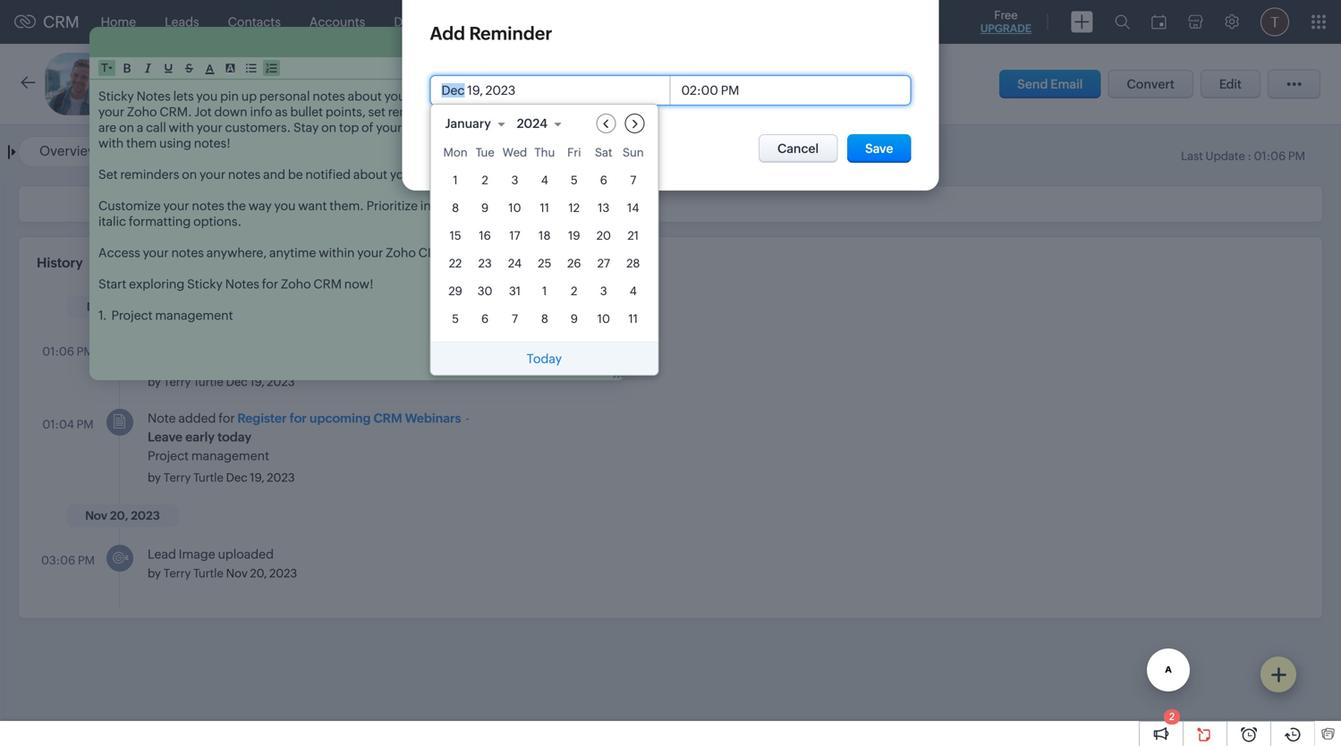 Task type: describe. For each thing, give the bounding box(es) containing it.
mr. michael ruta (sample) - buckley miller & wright
[[121, 73, 500, 94]]

leave
[[148, 430, 183, 444]]

today button
[[431, 342, 658, 375]]

:
[[1248, 149, 1252, 163]]

grid inside choose date dialog
[[431, 142, 658, 342]]

top
[[339, 120, 359, 135]]

turtle inside lead image uploaded by terry turtle nov 20, 2023
[[193, 567, 224, 580]]

0 vertical spatial webinars
[[406, 338, 462, 353]]

meetings
[[515, 15, 569, 29]]

by inside the note added for register for upcoming crm webinars - leave early today project management by terry turtle dec 19, 2023
[[148, 471, 161, 485]]

free upgrade
[[981, 9, 1032, 34]]

0 vertical spatial 11
[[540, 201, 550, 215]]

lets
[[173, 89, 194, 103]]

crm link
[[14, 13, 79, 31]]

and inside the "sticky notes lets you pin up personal notes about your official work items from within your zoho crm. jot down info as bullet points, set reminders, and create to-dos while you are on a call with your customers. stay on top of your customers' info before you engage with them using notes!"
[[453, 105, 476, 119]]

your down notes!
[[200, 167, 226, 182]]

01:04 pm
[[42, 418, 94, 431]]

official
[[413, 89, 453, 103]]

about for notes
[[348, 89, 382, 103]]

0 vertical spatial 5
[[571, 174, 578, 187]]

0 vertical spatial 9
[[482, 201, 489, 215]]

about for notified
[[353, 167, 388, 182]]

note added for register for upcoming crm webinars - leave early today project management by terry turtle dec 19, 2023
[[148, 411, 470, 485]]

accounts
[[310, 15, 365, 29]]

january
[[445, 116, 491, 131]]

image
[[179, 547, 215, 562]]

1 horizontal spatial 7
[[630, 174, 637, 187]]

reminder
[[469, 23, 553, 44]]

1 horizontal spatial zoho
[[281, 277, 311, 291]]

work
[[455, 89, 484, 103]]

03:06 pm
[[41, 554, 95, 567]]

wright
[[458, 77, 500, 93]]

1 vertical spatial notes
[[225, 277, 259, 291]]

webinars inside the note added for register for upcoming crm webinars - leave early today project management by terry turtle dec 19, 2023
[[405, 411, 461, 426]]

convert button
[[1109, 70, 1194, 98]]

bold,
[[519, 199, 549, 213]]

notified
[[306, 167, 351, 182]]

row containing mon
[[444, 146, 646, 165]]

create menu image
[[1071, 11, 1094, 33]]

anytime
[[269, 246, 316, 260]]

1 vertical spatial sticky
[[187, 277, 223, 291]]

- inside mr. michael ruta (sample) - buckley miller & wright
[[349, 77, 353, 93]]

1 vertical spatial and
[[263, 167, 286, 182]]

0 horizontal spatial with
[[98, 136, 124, 150]]

you up jot
[[196, 89, 218, 103]]

pin
[[220, 89, 239, 103]]

0 vertical spatial 4
[[541, 174, 549, 187]]

by inside lead image uploaded by terry turtle nov 20, 2023
[[148, 567, 161, 580]]

0 horizontal spatial 6
[[482, 312, 489, 326]]

choose date dialog
[[430, 104, 659, 376]]

today
[[218, 430, 252, 444]]

19, inside the note added for register for upcoming crm webinars - leave early today project management by terry turtle dec 19, 2023
[[250, 471, 265, 485]]

0 vertical spatial info
[[250, 105, 273, 119]]

0 horizontal spatial 5
[[452, 312, 459, 326]]

early
[[185, 430, 215, 444]]

for up by terry turtle dec 19, 2023
[[291, 338, 308, 353]]

1 horizontal spatial 01:06
[[1254, 149, 1286, 163]]

to-
[[517, 105, 533, 119]]

16
[[479, 229, 491, 243]]

way
[[249, 199, 272, 213]]

dos
[[533, 105, 555, 119]]

as
[[275, 105, 288, 119]]

crm.
[[160, 105, 192, 119]]

0 vertical spatial register
[[238, 338, 288, 353]]

pm for 01:06 pm
[[77, 345, 94, 358]]

last
[[1182, 149, 1204, 163]]

using
[[159, 136, 191, 150]]

1 vertical spatial register for upcoming crm webinars link
[[238, 411, 461, 426]]

1 by from the top
[[148, 375, 161, 389]]

25
[[538, 257, 552, 270]]

your inside the customize your notes the way you want them. prioritize information with bold, underline, italic formatting options.
[[163, 199, 189, 213]]

with inside the customize your notes the way you want them. prioritize information with bold, underline, italic formatting options.
[[491, 199, 516, 213]]

convert
[[1127, 77, 1175, 91]]

information
[[421, 199, 489, 213]]

project management
[[111, 308, 233, 323]]

1 horizontal spatial 10
[[598, 312, 610, 326]]

18
[[539, 229, 551, 243]]

row containing 22
[[444, 252, 646, 276]]

1 vertical spatial 7
[[512, 312, 518, 326]]

contacts
[[228, 15, 281, 29]]

cancel button
[[759, 134, 838, 163]]

timeline link
[[137, 143, 190, 159]]

14
[[628, 201, 639, 215]]

meetings link
[[501, 0, 583, 43]]

add reminder
[[430, 23, 553, 44]]

management inside the note added for register for upcoming crm webinars - leave early today project management by terry turtle dec 19, 2023
[[191, 449, 269, 463]]

row containing 8
[[444, 196, 646, 220]]

create menu element
[[1061, 0, 1105, 43]]

exploring
[[129, 277, 185, 291]]

1 horizontal spatial with
[[169, 120, 194, 135]]

sun
[[623, 146, 644, 159]]

17
[[510, 229, 521, 243]]

15
[[450, 229, 461, 243]]

contacts link
[[214, 0, 295, 43]]

be
[[288, 167, 303, 182]]

31
[[509, 285, 521, 298]]

you down dos
[[538, 120, 560, 135]]

within inside the "sticky notes lets you pin up personal notes about your official work items from within your zoho crm. jot down info as bullet points, set reminders, and create to-dos while you are on a call with your customers. stay on top of your customers' info before you engage with them using notes!"
[[552, 89, 588, 103]]

email
[[1051, 77, 1084, 91]]

friday column header
[[562, 146, 587, 165]]

for up "today"
[[219, 411, 235, 426]]

today link
[[527, 352, 562, 366]]

pm for 01:04 pm
[[77, 418, 94, 431]]

edit button
[[1201, 70, 1261, 98]]

pm right :
[[1289, 149, 1306, 163]]

0 vertical spatial 3
[[512, 174, 519, 187]]

2024
[[517, 116, 548, 131]]

options.
[[193, 214, 242, 229]]

monday column header
[[444, 146, 468, 165]]

create new sticky note image
[[1271, 667, 1287, 683]]

access your notes anywhere, anytime within your zoho crm account.
[[98, 246, 502, 260]]

28
[[627, 257, 640, 270]]

are
[[98, 120, 117, 135]]

January field
[[444, 114, 514, 133]]

customize your notes the way you want them. prioritize information with bold, underline, italic formatting options.
[[98, 199, 613, 229]]

search image
[[1115, 14, 1131, 30]]

wednesday column header
[[503, 146, 527, 165]]

profile element
[[1250, 0, 1301, 43]]

send email
[[1018, 77, 1084, 91]]

customers'
[[405, 120, 470, 135]]

a
[[137, 120, 143, 135]]

1 vertical spatial 8
[[541, 312, 549, 326]]

terry inside the note added for register for upcoming crm webinars - leave early today project management by terry turtle dec 19, 2023
[[164, 471, 191, 485]]

0 vertical spatial management
[[155, 308, 233, 323]]

timeline
[[137, 143, 190, 159]]

notes down formatting
[[171, 246, 204, 260]]

nov
[[226, 567, 248, 580]]

0 horizontal spatial 10
[[509, 201, 521, 215]]

dec inside the note added for register for upcoming crm webinars - leave early today project management by terry turtle dec 19, 2023
[[226, 471, 248, 485]]

engage
[[562, 120, 607, 135]]

register for upcoming crm webinars
[[238, 338, 462, 353]]

search element
[[1105, 0, 1141, 44]]

notes!
[[194, 136, 231, 150]]

21
[[628, 229, 639, 243]]

- inside the note added for register for upcoming crm webinars - leave early today project management by terry turtle dec 19, 2023
[[466, 411, 470, 426]]

update
[[1206, 149, 1246, 163]]

0 horizontal spatial within
[[319, 246, 355, 260]]

call
[[146, 120, 166, 135]]

customers.
[[225, 120, 291, 135]]

items
[[487, 89, 519, 103]]

20,
[[250, 567, 267, 580]]

1 vertical spatial 3
[[601, 285, 607, 298]]

0 vertical spatial project
[[111, 308, 153, 323]]

zoho inside the "sticky notes lets you pin up personal notes about your official work items from within your zoho crm. jot down info as bullet points, set reminders, and create to-dos while you are on a call with your customers. stay on top of your customers' info before you engage with them using notes!"
[[127, 105, 157, 119]]

2023 inside the note added for register for upcoming crm webinars - leave early today project management by terry turtle dec 19, 2023
[[267, 471, 295, 485]]

row containing 5
[[444, 307, 646, 331]]

01:04
[[42, 418, 74, 431]]

MMM D, YYYY text field
[[431, 76, 671, 105]]

while
[[557, 105, 588, 119]]

1 horizontal spatial on
[[182, 167, 197, 182]]



Task type: locate. For each thing, give the bounding box(es) containing it.
about up prioritize
[[353, 167, 388, 182]]

0 vertical spatial about
[[348, 89, 382, 103]]

1 vertical spatial dec
[[226, 471, 248, 485]]

upcoming inside the note added for register for upcoming crm webinars - leave early today project management by terry turtle dec 19, 2023
[[310, 411, 371, 426]]

info up customers.
[[250, 105, 273, 119]]

0 vertical spatial by
[[148, 375, 161, 389]]

23
[[478, 257, 492, 270]]

0 vertical spatial 8
[[452, 201, 459, 215]]

0 horizontal spatial 7
[[512, 312, 518, 326]]

1 horizontal spatial 6
[[600, 174, 608, 187]]

2 row from the top
[[444, 168, 646, 192]]

0 vertical spatial and
[[453, 105, 476, 119]]

zoho up "a" on the top of the page
[[127, 105, 157, 119]]

2 vertical spatial with
[[491, 199, 516, 213]]

sunday column header
[[621, 146, 646, 165]]

zoho down prioritize
[[386, 246, 416, 260]]

on left 'top'
[[321, 120, 337, 135]]

6 row from the top
[[444, 279, 646, 303]]

4 row from the top
[[444, 224, 646, 248]]

1 19, from the top
[[250, 375, 265, 389]]

1 horizontal spatial 2
[[571, 285, 578, 298]]

2 horizontal spatial 2
[[1170, 712, 1175, 723]]

calendar image
[[1152, 15, 1167, 29]]

your up formatting
[[163, 199, 189, 213]]

1 vertical spatial info
[[473, 120, 495, 135]]

1 turtle from the top
[[193, 375, 224, 389]]

register for upcoming crm webinars link down register for upcoming crm webinars
[[238, 411, 461, 426]]

1 down 25
[[543, 285, 547, 298]]

register
[[238, 338, 288, 353], [238, 411, 287, 426]]

italic
[[98, 214, 126, 229]]

upgrade
[[981, 22, 1032, 34]]

0 vertical spatial upcoming
[[310, 338, 372, 353]]

overview
[[39, 143, 99, 159]]

before
[[498, 120, 536, 135]]

(sample)
[[268, 73, 345, 94]]

add
[[430, 23, 465, 44]]

19, down "today"
[[250, 471, 265, 485]]

on left "a" on the top of the page
[[119, 120, 134, 135]]

1 row from the top
[[444, 146, 646, 165]]

01:06 up 01:04
[[42, 345, 74, 358]]

0 horizontal spatial 4
[[541, 174, 549, 187]]

1 vertical spatial zoho
[[386, 246, 416, 260]]

note
[[148, 411, 176, 426]]

1 vertical spatial terry
[[164, 471, 191, 485]]

0 horizontal spatial 9
[[482, 201, 489, 215]]

save button
[[848, 134, 912, 163]]

pm for 03:06 pm
[[78, 554, 95, 567]]

1 vertical spatial 01:06
[[42, 345, 74, 358]]

notes inside the "sticky notes lets you pin up personal notes about your official work items from within your zoho crm. jot down info as bullet points, set reminders, and create to-dos while you are on a call with your customers. stay on top of your customers' info before you engage with them using notes!"
[[137, 89, 171, 103]]

0 horizontal spatial -
[[349, 77, 353, 93]]

pm right '03:06'
[[78, 554, 95, 567]]

None text field
[[671, 76, 911, 105]]

1 vertical spatial 19,
[[250, 471, 265, 485]]

profile image
[[1261, 8, 1290, 36]]

home
[[101, 15, 136, 29]]

3 turtle from the top
[[193, 567, 224, 580]]

your up now!
[[357, 246, 383, 260]]

miller
[[408, 77, 443, 93]]

row containing 29
[[444, 279, 646, 303]]

wed
[[503, 146, 527, 159]]

19
[[568, 229, 580, 243]]

notes up the
[[228, 167, 261, 182]]

history
[[37, 255, 83, 271]]

and
[[453, 105, 476, 119], [263, 167, 286, 182]]

cancel
[[778, 141, 819, 156]]

3 down 27
[[601, 285, 607, 298]]

11 up 18
[[540, 201, 550, 215]]

for down anytime
[[262, 277, 278, 291]]

register for upcoming crm webinars link down now!
[[238, 338, 462, 353]]

1 down 'monday' column header
[[453, 174, 458, 187]]

2 dec from the top
[[226, 471, 248, 485]]

19,
[[250, 375, 265, 389], [250, 471, 265, 485]]

0 vertical spatial 2023
[[267, 375, 295, 389]]

1 vertical spatial 2023
[[267, 471, 295, 485]]

formatting
[[129, 214, 191, 229]]

your up prioritize
[[390, 167, 416, 182]]

3 down wednesday column header
[[512, 174, 519, 187]]

1 vertical spatial 4
[[630, 285, 637, 298]]

3 row from the top
[[444, 196, 646, 220]]

jot
[[195, 105, 212, 119]]

by down lead
[[148, 567, 161, 580]]

3 by from the top
[[148, 567, 161, 580]]

on down using
[[182, 167, 197, 182]]

register up by terry turtle dec 19, 2023
[[238, 338, 288, 353]]

5 down 'friday' column header
[[571, 174, 578, 187]]

2 horizontal spatial on
[[321, 120, 337, 135]]

management down exploring
[[155, 308, 233, 323]]

down
[[214, 105, 248, 119]]

michael
[[153, 73, 221, 94]]

set
[[98, 167, 118, 182]]

you right way
[[274, 199, 296, 213]]

for
[[262, 277, 278, 291], [291, 338, 308, 353], [219, 411, 235, 426], [290, 411, 307, 426]]

about up set
[[348, 89, 382, 103]]

13
[[598, 201, 610, 215]]

1 vertical spatial 1
[[543, 285, 547, 298]]

2023 up the note added for register for upcoming crm webinars - leave early today project management by terry turtle dec 19, 2023
[[267, 375, 295, 389]]

by down the leave
[[148, 471, 161, 485]]

9
[[482, 201, 489, 215], [571, 312, 578, 326]]

1 vertical spatial by
[[148, 471, 161, 485]]

reminders
[[120, 167, 179, 182]]

1 dec from the top
[[226, 375, 248, 389]]

turtle down early
[[193, 471, 224, 485]]

sat
[[595, 146, 613, 159]]

grid
[[431, 142, 658, 342]]

added
[[178, 411, 216, 426]]

0 horizontal spatial 2
[[482, 174, 489, 187]]

for down by terry turtle dec 19, 2023
[[290, 411, 307, 426]]

tue
[[476, 146, 495, 159]]

notes inside the "sticky notes lets you pin up personal notes about your official work items from within your zoho crm. jot down info as bullet points, set reminders, and create to-dos while you are on a call with your customers. stay on top of your customers' info before you engage with them using notes!"
[[313, 89, 345, 103]]

2 terry from the top
[[164, 471, 191, 485]]

up
[[241, 89, 257, 103]]

deals
[[394, 15, 426, 29]]

info down "create"
[[473, 120, 495, 135]]

2023 right 20,
[[269, 567, 297, 580]]

2 vertical spatial turtle
[[193, 567, 224, 580]]

2024 field
[[516, 114, 570, 133]]

saturday column header
[[592, 146, 616, 165]]

with down crm.
[[169, 120, 194, 135]]

your up are
[[98, 105, 124, 119]]

1 horizontal spatial 5
[[571, 174, 578, 187]]

thu
[[535, 146, 555, 159]]

8 up 15
[[452, 201, 459, 215]]

6 down 30
[[482, 312, 489, 326]]

your up notes!
[[197, 120, 223, 135]]

project down the leave
[[148, 449, 189, 463]]

0 vertical spatial 10
[[509, 201, 521, 215]]

notes up the points, on the top
[[313, 89, 345, 103]]

1 vertical spatial with
[[98, 136, 124, 150]]

0 vertical spatial dec
[[226, 375, 248, 389]]

29
[[449, 285, 463, 298]]

row containing 15
[[444, 224, 646, 248]]

sticky inside the "sticky notes lets you pin up personal notes about your official work items from within your zoho crm. jot down info as bullet points, set reminders, and create to-dos while you are on a call with your customers. stay on top of your customers' info before you engage with them using notes!"
[[98, 89, 134, 103]]

zoho
[[127, 105, 157, 119], [386, 246, 416, 260], [281, 277, 311, 291]]

within up while
[[552, 89, 588, 103]]

customize
[[98, 199, 161, 213]]

notes up crm.
[[137, 89, 171, 103]]

0 vertical spatial turtle
[[193, 375, 224, 389]]

0 horizontal spatial 11
[[540, 201, 550, 215]]

2 vertical spatial by
[[148, 567, 161, 580]]

0 horizontal spatial on
[[119, 120, 134, 135]]

1 horizontal spatial 4
[[630, 285, 637, 298]]

0 vertical spatial 6
[[600, 174, 608, 187]]

1 horizontal spatial 11
[[629, 312, 638, 326]]

on
[[119, 120, 134, 135], [321, 120, 337, 135], [182, 167, 197, 182]]

mon
[[444, 146, 468, 159]]

upcoming down now!
[[310, 338, 372, 353]]

2023
[[267, 375, 295, 389], [267, 471, 295, 485], [269, 567, 297, 580]]

about inside the "sticky notes lets you pin up personal notes about your official work items from within your zoho crm. jot down info as bullet points, set reminders, and create to-dos while you are on a call with your customers. stay on top of your customers' info before you engage with them using notes!"
[[348, 89, 382, 103]]

bullet
[[290, 105, 323, 119]]

3 terry from the top
[[164, 567, 191, 580]]

7 down sunday column header on the top
[[630, 174, 637, 187]]

you
[[196, 89, 218, 103], [591, 105, 612, 119], [538, 120, 560, 135], [274, 199, 296, 213]]

8 up today button
[[541, 312, 549, 326]]

1 horizontal spatial sticky
[[187, 277, 223, 291]]

set reminders on your notes and be notified about your actions.
[[98, 167, 465, 182]]

terry down the leave
[[164, 471, 191, 485]]

edit
[[1220, 77, 1242, 91]]

free
[[995, 9, 1018, 22]]

sticky notes lets you pin up personal notes about your official work items from within your zoho crm. jot down info as bullet points, set reminders, and create to-dos while you are on a call with your customers. stay on top of your customers' info before you engage with them using notes!
[[98, 89, 615, 150]]

tasks
[[455, 15, 486, 29]]

10 down 27
[[598, 312, 610, 326]]

underline,
[[551, 199, 610, 213]]

upcoming down register for upcoming crm webinars
[[310, 411, 371, 426]]

20
[[597, 229, 611, 243]]

actions.
[[419, 167, 465, 182]]

0 vertical spatial -
[[349, 77, 353, 93]]

info
[[250, 105, 273, 119], [473, 120, 495, 135]]

prioritize
[[367, 199, 418, 213]]

11 down 28
[[629, 312, 638, 326]]

03:06
[[41, 554, 75, 567]]

2 turtle from the top
[[193, 471, 224, 485]]

of
[[362, 120, 374, 135]]

access
[[98, 246, 140, 260]]

sticky down anywhere, on the top left of page
[[187, 277, 223, 291]]

1 vertical spatial 11
[[629, 312, 638, 326]]

0 vertical spatial 1
[[453, 174, 458, 187]]

dec up "today"
[[226, 375, 248, 389]]

19, up "today"
[[250, 375, 265, 389]]

buckley
[[356, 77, 405, 93]]

2023 inside lead image uploaded by terry turtle nov 20, 2023
[[269, 567, 297, 580]]

management down "today"
[[191, 449, 269, 463]]

4 down thursday 'column header'
[[541, 174, 549, 187]]

pm right 01:04
[[77, 418, 94, 431]]

with left bold,
[[491, 199, 516, 213]]

0 vertical spatial within
[[552, 89, 588, 103]]

with down are
[[98, 136, 124, 150]]

personal
[[260, 89, 310, 103]]

your up set
[[385, 89, 411, 103]]

1 vertical spatial 10
[[598, 312, 610, 326]]

register inside the note added for register for upcoming crm webinars - leave early today project management by terry turtle dec 19, 2023
[[238, 411, 287, 426]]

project inside the note added for register for upcoming crm webinars - leave early today project management by terry turtle dec 19, 2023
[[148, 449, 189, 463]]

1 horizontal spatial info
[[473, 120, 495, 135]]

2 vertical spatial 2
[[1170, 712, 1175, 723]]

7 down "31"
[[512, 312, 518, 326]]

anywhere,
[[207, 246, 267, 260]]

2 horizontal spatial zoho
[[386, 246, 416, 260]]

10 up 17
[[509, 201, 521, 215]]

4 down 28
[[630, 285, 637, 298]]

notes up options.
[[192, 199, 224, 213]]

row containing 1
[[444, 168, 646, 192]]

1 vertical spatial 9
[[571, 312, 578, 326]]

1 vertical spatial 5
[[452, 312, 459, 326]]

tuesday column header
[[473, 146, 497, 165]]

pm up the 01:04 pm
[[77, 345, 94, 358]]

register up "today"
[[238, 411, 287, 426]]

crm inside the note added for register for upcoming crm webinars - leave early today project management by terry turtle dec 19, 2023
[[374, 411, 402, 426]]

-
[[349, 77, 353, 93], [466, 411, 470, 426]]

0 horizontal spatial zoho
[[127, 105, 157, 119]]

project down start
[[111, 308, 153, 323]]

0 horizontal spatial 8
[[452, 201, 459, 215]]

5 row from the top
[[444, 252, 646, 276]]

terry inside lead image uploaded by terry turtle nov 20, 2023
[[164, 567, 191, 580]]

0 vertical spatial zoho
[[127, 105, 157, 119]]

1 vertical spatial within
[[319, 246, 355, 260]]

from
[[521, 89, 549, 103]]

sticky up are
[[98, 89, 134, 103]]

9 up today button
[[571, 312, 578, 326]]

0 vertical spatial notes
[[137, 89, 171, 103]]

turtle up added
[[193, 375, 224, 389]]

your down set
[[376, 120, 402, 135]]

0 vertical spatial 01:06
[[1254, 149, 1286, 163]]

0 horizontal spatial and
[[263, 167, 286, 182]]

grid containing mon
[[431, 142, 658, 342]]

zoho down anytime
[[281, 277, 311, 291]]

mr.
[[121, 73, 149, 94]]

5 down 29
[[452, 312, 459, 326]]

accounts link
[[295, 0, 380, 43]]

project
[[111, 308, 153, 323], [148, 449, 189, 463]]

2 19, from the top
[[250, 471, 265, 485]]

management
[[155, 308, 233, 323], [191, 449, 269, 463]]

2 by from the top
[[148, 471, 161, 485]]

2 vertical spatial 2023
[[269, 567, 297, 580]]

01:06 right :
[[1254, 149, 1286, 163]]

within up now!
[[319, 246, 355, 260]]

notes down anywhere, on the top left of page
[[225, 277, 259, 291]]

1 terry from the top
[[164, 375, 191, 389]]

your up exploring
[[143, 246, 169, 260]]

1 vertical spatial about
[[353, 167, 388, 182]]

turtle down image
[[193, 567, 224, 580]]

11
[[540, 201, 550, 215], [629, 312, 638, 326]]

create
[[478, 105, 515, 119]]

0 vertical spatial 7
[[630, 174, 637, 187]]

0 horizontal spatial 01:06
[[42, 345, 74, 358]]

you up engage at the top left
[[591, 105, 612, 119]]

9 up 16
[[482, 201, 489, 215]]

save
[[866, 141, 894, 156]]

dec
[[226, 375, 248, 389], [226, 471, 248, 485]]

0 vertical spatial with
[[169, 120, 194, 135]]

send email button
[[1000, 70, 1101, 98]]

mon tue wed thu
[[444, 146, 555, 159]]

row
[[444, 146, 646, 165], [444, 168, 646, 192], [444, 196, 646, 220], [444, 224, 646, 248], [444, 252, 646, 276], [444, 279, 646, 303], [444, 307, 646, 331]]

dec down "today"
[[226, 471, 248, 485]]

set
[[368, 105, 386, 119]]

ruta
[[225, 73, 264, 94]]

1 vertical spatial project
[[148, 449, 189, 463]]

notes inside the customize your notes the way you want them. prioritize information with bold, underline, italic formatting options.
[[192, 199, 224, 213]]

0 horizontal spatial 1
[[453, 174, 458, 187]]

uploaded
[[218, 547, 274, 562]]

1 vertical spatial upcoming
[[310, 411, 371, 426]]

deals link
[[380, 0, 440, 43]]

6 down saturday column header in the top left of the page
[[600, 174, 608, 187]]

thursday column header
[[533, 146, 557, 165]]

2 vertical spatial zoho
[[281, 277, 311, 291]]

0 horizontal spatial info
[[250, 105, 273, 119]]

you inside the customize your notes the way you want them. prioritize information with bold, underline, italic formatting options.
[[274, 199, 296, 213]]

1 horizontal spatial and
[[453, 105, 476, 119]]

points,
[[326, 105, 366, 119]]

and left the be on the top left of the page
[[263, 167, 286, 182]]

and down work
[[453, 105, 476, 119]]

0 vertical spatial register for upcoming crm webinars link
[[238, 338, 462, 353]]

1 horizontal spatial 1
[[543, 285, 547, 298]]

7 row from the top
[[444, 307, 646, 331]]

2 horizontal spatial with
[[491, 199, 516, 213]]

terry down lead
[[164, 567, 191, 580]]

0 horizontal spatial 3
[[512, 174, 519, 187]]

1 vertical spatial management
[[191, 449, 269, 463]]

turtle inside the note added for register for upcoming crm webinars - leave early today project management by terry turtle dec 19, 2023
[[193, 471, 224, 485]]

26
[[568, 257, 581, 270]]

1 vertical spatial 2
[[571, 285, 578, 298]]

1 vertical spatial 6
[[482, 312, 489, 326]]

1 horizontal spatial -
[[466, 411, 470, 426]]

by up note
[[148, 375, 161, 389]]

0 vertical spatial 2
[[482, 174, 489, 187]]

2023 up uploaded
[[267, 471, 295, 485]]

1 vertical spatial -
[[466, 411, 470, 426]]

0 vertical spatial 19,
[[250, 375, 265, 389]]

0 horizontal spatial sticky
[[98, 89, 134, 103]]

them
[[126, 136, 157, 150]]

1 horizontal spatial within
[[552, 89, 588, 103]]

terry up note
[[164, 375, 191, 389]]



Task type: vqa. For each thing, say whether or not it's contained in the screenshot.


